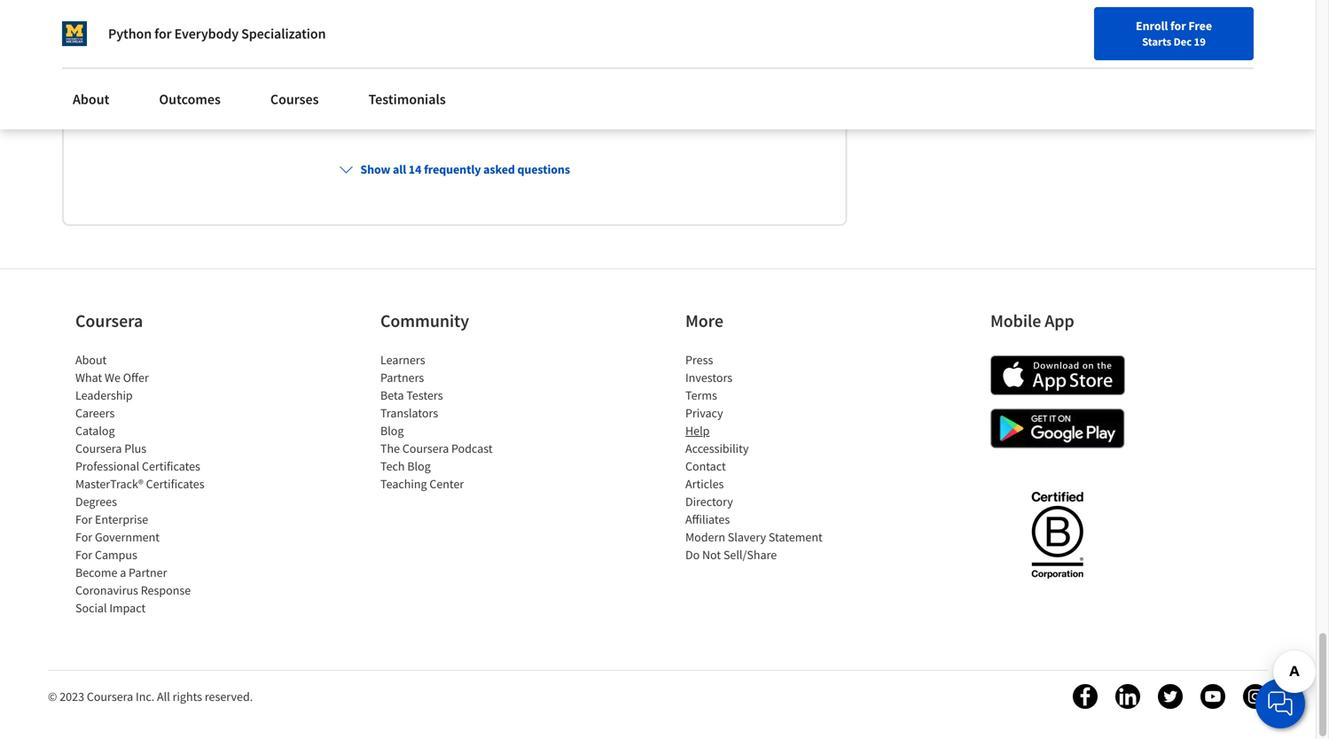Task type: describe. For each thing, give the bounding box(es) containing it.
help
[[686, 423, 710, 439]]

list item inside the collapsed list
[[89, 0, 821, 3]]

coursera facebook image
[[1073, 685, 1098, 710]]

mastertrack® certificates link
[[75, 476, 205, 492]]

testimonials
[[369, 90, 446, 108]]

show all 14 frequently asked questions
[[360, 161, 570, 177]]

questions
[[518, 161, 570, 177]]

terms
[[686, 388, 717, 404]]

help link
[[686, 423, 710, 439]]

show
[[360, 161, 391, 177]]

do
[[686, 547, 700, 563]]

for enterprise link
[[75, 512, 148, 528]]

tech blog link
[[381, 459, 431, 474]]

0 horizontal spatial blog
[[381, 423, 404, 439]]

collapsed list
[[85, 0, 824, 740]]

mobile app
[[991, 310, 1075, 332]]

list for more
[[686, 351, 836, 564]]

accessibility
[[686, 441, 749, 457]]

learners
[[381, 352, 425, 368]]

free
[[1189, 18, 1213, 34]]

logo of certified b corporation image
[[1021, 482, 1094, 588]]

coursera inside about what we offer leadership careers catalog coursera plus professional certificates mastertrack® certificates degrees for enterprise for government for campus become a partner coronavirus response social impact
[[75, 441, 122, 457]]

© 2023 coursera inc. all rights reserved.
[[48, 689, 253, 705]]

impact
[[109, 600, 146, 616]]

professional
[[75, 459, 139, 474]]

for campus link
[[75, 547, 137, 563]]

contact link
[[686, 459, 726, 474]]

reserved.
[[205, 689, 253, 705]]

podcast
[[452, 441, 493, 457]]

the coursera podcast link
[[381, 441, 493, 457]]

campus
[[95, 547, 137, 563]]

degrees
[[75, 494, 117, 510]]

coronavirus response link
[[75, 583, 191, 599]]

inc.
[[136, 689, 155, 705]]

rights
[[173, 689, 202, 705]]

python for everybody specialization
[[108, 25, 326, 43]]

enterprise
[[95, 512, 148, 528]]

more
[[686, 310, 724, 332]]

coursera linkedin image
[[1116, 685, 1141, 710]]

response
[[141, 583, 191, 599]]

all
[[393, 161, 406, 177]]

coursera inside learners partners beta testers translators blog the coursera podcast tech blog teaching center
[[403, 441, 449, 457]]

social impact link
[[75, 600, 146, 616]]

partners
[[381, 370, 424, 386]]

app
[[1045, 310, 1075, 332]]

specialization
[[241, 25, 326, 43]]

modern
[[686, 529, 726, 545]]

statement
[[769, 529, 823, 545]]

about for about
[[73, 90, 109, 108]]

learners link
[[381, 352, 425, 368]]

3 for from the top
[[75, 547, 92, 563]]

directory link
[[686, 494, 733, 510]]

frequently
[[424, 161, 481, 177]]

asked
[[484, 161, 515, 177]]

coursera left inc.
[[87, 689, 133, 705]]

dec
[[1174, 35, 1192, 49]]

teaching center link
[[381, 476, 464, 492]]

blog link
[[381, 423, 404, 439]]

python
[[108, 25, 152, 43]]

for for python
[[154, 25, 172, 43]]

enroll
[[1136, 18, 1168, 34]]

everybody
[[174, 25, 239, 43]]

for for enroll
[[1171, 18, 1187, 34]]

community
[[381, 310, 469, 332]]

slavery
[[728, 529, 766, 545]]

accessibility link
[[686, 441, 749, 457]]

about what we offer leadership careers catalog coursera plus professional certificates mastertrack® certificates degrees for enterprise for government for campus become a partner coronavirus response social impact
[[75, 352, 205, 616]]

terms link
[[686, 388, 717, 404]]



Task type: locate. For each thing, give the bounding box(es) containing it.
2 for from the top
[[75, 529, 92, 545]]

certificates down professional certificates link
[[146, 476, 205, 492]]

1 vertical spatial about link
[[75, 352, 107, 368]]

download on the app store image
[[991, 356, 1126, 396]]

coursera
[[75, 310, 143, 332], [75, 441, 122, 457], [403, 441, 449, 457], [87, 689, 133, 705]]

1 for from the top
[[75, 512, 92, 528]]

coursera plus link
[[75, 441, 147, 457]]

2 vertical spatial for
[[75, 547, 92, 563]]

contact
[[686, 459, 726, 474]]

1 vertical spatial about
[[75, 352, 107, 368]]

blog up the
[[381, 423, 404, 439]]

for up the dec
[[1171, 18, 1187, 34]]

0 vertical spatial about link
[[62, 80, 120, 119]]

1 horizontal spatial blog
[[407, 459, 431, 474]]

articles link
[[686, 476, 724, 492]]

list for community
[[381, 351, 531, 493]]

coursera down catalog "link"
[[75, 441, 122, 457]]

testimonials link
[[358, 80, 457, 119]]

1 vertical spatial for
[[75, 529, 92, 545]]

a
[[120, 565, 126, 581]]

None search field
[[253, 11, 599, 47]]

about link
[[62, 80, 120, 119], [75, 352, 107, 368]]

careers
[[75, 405, 115, 421]]

coursera up the tech blog 'link'
[[403, 441, 449, 457]]

coursera image
[[21, 14, 134, 43]]

outcomes
[[159, 90, 221, 108]]

social
[[75, 600, 107, 616]]

1 vertical spatial certificates
[[146, 476, 205, 492]]

about link for what we offer
[[75, 352, 107, 368]]

privacy
[[686, 405, 723, 421]]

for up for campus link
[[75, 529, 92, 545]]

0 horizontal spatial for
[[154, 25, 172, 43]]

tech
[[381, 459, 405, 474]]

about
[[73, 90, 109, 108], [75, 352, 107, 368]]

investors
[[686, 370, 733, 386]]

careers link
[[75, 405, 115, 421]]

about inside the about link
[[73, 90, 109, 108]]

starts
[[1143, 35, 1172, 49]]

list containing press
[[686, 351, 836, 564]]

become
[[75, 565, 117, 581]]

3 list from the left
[[686, 351, 836, 564]]

not
[[703, 547, 721, 563]]

we
[[105, 370, 121, 386]]

outcomes link
[[148, 80, 231, 119]]

list for coursera
[[75, 351, 226, 617]]

for
[[1171, 18, 1187, 34], [154, 25, 172, 43]]

privacy link
[[686, 405, 723, 421]]

professional certificates link
[[75, 459, 200, 474]]

list
[[75, 351, 226, 617], [381, 351, 531, 493], [686, 351, 836, 564]]

19
[[1194, 35, 1206, 49]]

0 vertical spatial for
[[75, 512, 92, 528]]

blog
[[381, 423, 404, 439], [407, 459, 431, 474]]

0 vertical spatial about
[[73, 90, 109, 108]]

2 list from the left
[[381, 351, 531, 493]]

enroll for free starts dec 19
[[1136, 18, 1213, 49]]

teaching
[[381, 476, 427, 492]]

about link for outcomes
[[62, 80, 120, 119]]

do not sell/share link
[[686, 547, 777, 563]]

1 horizontal spatial for
[[1171, 18, 1187, 34]]

©
[[48, 689, 57, 705]]

investors link
[[686, 370, 733, 386]]

show all 14 frequently asked questions button
[[332, 153, 577, 185]]

learners partners beta testers translators blog the coursera podcast tech blog teaching center
[[381, 352, 493, 492]]

coronavirus
[[75, 583, 138, 599]]

about link down university of michigan icon
[[62, 80, 120, 119]]

for inside enroll for free starts dec 19
[[1171, 18, 1187, 34]]

blog up teaching center link at left bottom
[[407, 459, 431, 474]]

modern slavery statement link
[[686, 529, 823, 545]]

directory
[[686, 494, 733, 510]]

leadership link
[[75, 388, 133, 404]]

2 horizontal spatial list
[[686, 351, 836, 564]]

center
[[430, 476, 464, 492]]

get it on google play image
[[991, 409, 1126, 449]]

coursera instagram image
[[1244, 685, 1268, 710]]

coursera twitter image
[[1158, 685, 1183, 710]]

offer
[[123, 370, 149, 386]]

affiliates
[[686, 512, 730, 528]]

courses
[[270, 90, 319, 108]]

the
[[381, 441, 400, 457]]

beta
[[381, 388, 404, 404]]

about inside about what we offer leadership careers catalog coursera plus professional certificates mastertrack® certificates degrees for enterprise for government for campus become a partner coronavirus response social impact
[[75, 352, 107, 368]]

press
[[686, 352, 713, 368]]

what we offer link
[[75, 370, 149, 386]]

for down degrees link
[[75, 512, 92, 528]]

show notifications image
[[1077, 22, 1098, 43]]

list containing learners
[[381, 351, 531, 493]]

mobile
[[991, 310, 1042, 332]]

become a partner link
[[75, 565, 167, 581]]

menu item
[[944, 18, 1058, 75]]

about down university of michigan icon
[[73, 90, 109, 108]]

courses link
[[260, 80, 330, 119]]

plus
[[124, 441, 147, 457]]

press investors terms privacy help accessibility contact articles directory affiliates modern slavery statement do not sell/share
[[686, 352, 823, 563]]

translators link
[[381, 405, 438, 421]]

0 vertical spatial certificates
[[142, 459, 200, 474]]

about link up what
[[75, 352, 107, 368]]

list containing about
[[75, 351, 226, 617]]

list item
[[89, 0, 821, 3]]

degrees link
[[75, 494, 117, 510]]

about up what
[[75, 352, 107, 368]]

what
[[75, 370, 102, 386]]

for
[[75, 512, 92, 528], [75, 529, 92, 545], [75, 547, 92, 563]]

translators
[[381, 405, 438, 421]]

for up "become"
[[75, 547, 92, 563]]

university of michigan image
[[62, 21, 87, 46]]

1 vertical spatial blog
[[407, 459, 431, 474]]

partners link
[[381, 370, 424, 386]]

catalog
[[75, 423, 115, 439]]

0 horizontal spatial list
[[75, 351, 226, 617]]

government
[[95, 529, 160, 545]]

press link
[[686, 352, 713, 368]]

1 list from the left
[[75, 351, 226, 617]]

coursera youtube image
[[1201, 685, 1226, 710]]

chat with us image
[[1267, 690, 1295, 718]]

leadership
[[75, 388, 133, 404]]

certificates up mastertrack® certificates link
[[142, 459, 200, 474]]

sell/share
[[724, 547, 777, 563]]

all
[[157, 689, 170, 705]]

certificates
[[142, 459, 200, 474], [146, 476, 205, 492]]

partner
[[129, 565, 167, 581]]

0 vertical spatial blog
[[381, 423, 404, 439]]

coursera up what we offer link
[[75, 310, 143, 332]]

for right 'python'
[[154, 25, 172, 43]]

affiliates link
[[686, 512, 730, 528]]

1 horizontal spatial list
[[381, 351, 531, 493]]

testers
[[407, 388, 443, 404]]

about for about what we offer leadership careers catalog coursera plus professional certificates mastertrack® certificates degrees for enterprise for government for campus become a partner coronavirus response social impact
[[75, 352, 107, 368]]



Task type: vqa. For each thing, say whether or not it's contained in the screenshot.
leftmost you'll
no



